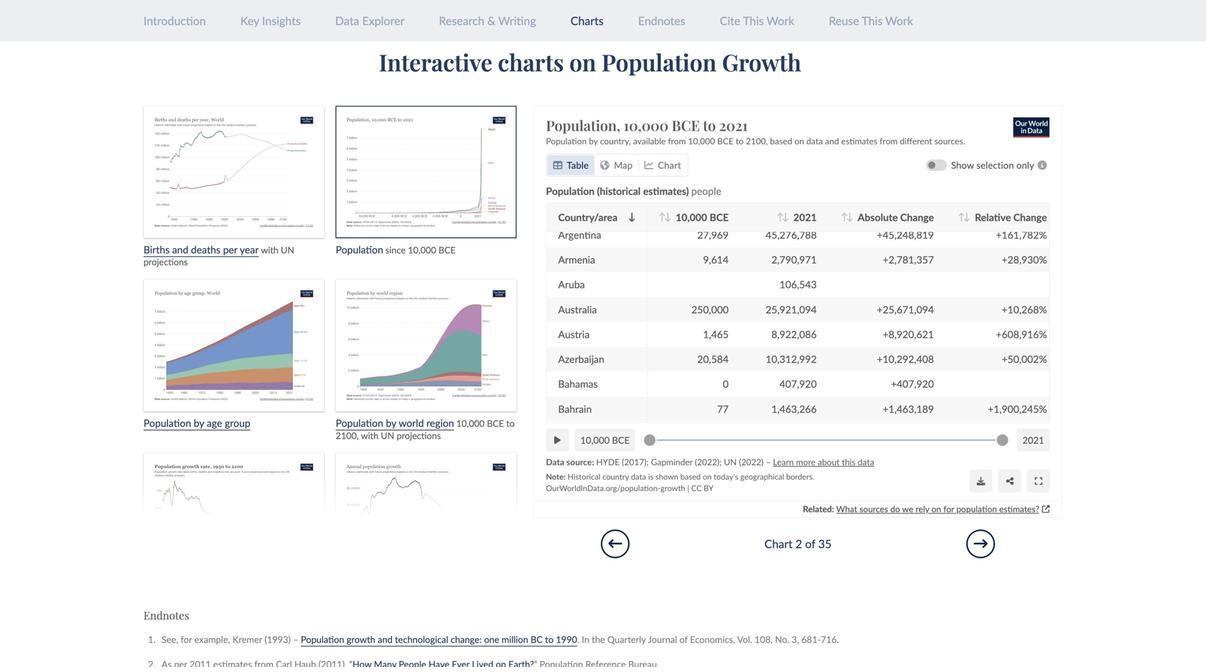 Task type: describe. For each thing, give the bounding box(es) containing it.
what sources do we rely on for population estimates? link
[[837, 503, 1040, 515]]

on inside population, 10,000 bce to 2021 population by country, available from 10,000 bce to 2100, based on data and estimates from different sources.
[[795, 136, 805, 146]]

play image
[[555, 436, 561, 444]]

cite this work
[[720, 14, 795, 28]]

(historical
[[597, 185, 641, 197]]

+1,900,245%
[[988, 403, 1048, 415]]

population right (1993)
[[301, 634, 344, 645]]

population, 10,000 bce to 2021 population by country, available from 10,000 bce to 2100, based on data and estimates from different sources.
[[546, 116, 966, 146]]

1
[[723, 204, 729, 216]]

source:
[[567, 457, 594, 467]]

cc
[[692, 483, 702, 493]]

+407,920
[[891, 378, 935, 390]]

insights
[[262, 14, 301, 28]]

population down endnotes link
[[602, 47, 717, 77]]

+8,920,621
[[883, 328, 935, 340]]

population by world region
[[336, 417, 454, 429]]

(2017);
[[622, 457, 649, 467]]

in
[[582, 634, 590, 645]]

bc
[[531, 634, 543, 645]]

+93,228
[[897, 204, 935, 216]]

population left age
[[144, 417, 191, 429]]

1,465
[[704, 328, 729, 340]]

note:
[[546, 472, 566, 481]]

0 horizontal spatial of
[[680, 634, 688, 645]]

to right bc
[[545, 634, 554, 645]]

people
[[692, 185, 722, 197]]

bce up the 27,969
[[710, 211, 729, 223]]

2100, inside 10,000 bce to 2100, with un projections
[[336, 430, 359, 441]]

key
[[241, 14, 259, 28]]

0 horizontal spatial for
[[181, 634, 192, 645]]

+9,322,800%
[[988, 204, 1048, 216]]

to down population, 10,000 bce to 2021 link in the top of the page
[[736, 136, 744, 146]]

bangladesh
[[559, 428, 609, 440]]

77
[[718, 403, 729, 415]]

about
[[818, 457, 840, 467]]

interactive
[[379, 47, 493, 77]]

+608,916%
[[997, 328, 1048, 340]]

+10,268%
[[1002, 303, 1048, 315]]

2021 inside population, 10,000 bce to 2021 population by country, available from 10,000 bce to 2100, based on data and estimates from different sources.
[[720, 116, 748, 135]]

&
[[488, 14, 496, 28]]

population left world
[[336, 417, 384, 429]]

relative change
[[976, 211, 1048, 223]]

population down table link
[[546, 185, 595, 197]]

learn more about this data link
[[774, 457, 875, 467]]

(2022);
[[695, 457, 722, 467]]

1 horizontal spatial for
[[944, 504, 955, 514]]

population (historical estimates) people
[[546, 185, 722, 197]]

world
[[399, 417, 424, 429]]

hyde
[[597, 457, 620, 467]]

reuse
[[829, 14, 860, 28]]

0 horizontal spatial endnotes
[[144, 608, 189, 623]]

45,276,788
[[766, 229, 817, 241]]

2
[[796, 537, 803, 551]]

introduction link
[[144, 14, 206, 28]]

do
[[891, 504, 901, 514]]

+28,930%
[[1002, 253, 1048, 266]]

population growth and technological change: one million bc to 1990 link
[[301, 634, 578, 645]]

data for data explorer
[[335, 14, 360, 28]]

ourworldindata.org/population-
[[546, 483, 661, 493]]

one
[[484, 634, 500, 645]]

population inside population, 10,000 bce to 2021 population by country, available from 10,000 bce to 2100, based on data and estimates from different sources.
[[546, 136, 587, 146]]

projections inside 10,000 bce to 2100, with un projections
[[397, 430, 441, 441]]

106,543
[[780, 278, 817, 291]]

250,000
[[692, 303, 729, 315]]

1 vertical spatial data
[[858, 457, 875, 467]]

reuse this work link
[[829, 14, 914, 28]]

only
[[1017, 159, 1035, 171]]

arrow up long image for absolute change
[[841, 213, 848, 222]]

+50,002%
[[1002, 353, 1048, 365]]

35
[[819, 537, 832, 551]]

work for reuse this work
[[886, 14, 914, 28]]

(1993)
[[265, 634, 291, 645]]

go to previous slide image
[[609, 537, 623, 551]]

vol.
[[738, 634, 753, 645]]

cc by link
[[692, 483, 714, 493]]

charts
[[498, 47, 564, 77]]

sources.
[[935, 136, 966, 146]]

absolute change
[[858, 211, 935, 223]]

+45,248,819
[[878, 229, 935, 241]]

1 horizontal spatial 2021
[[794, 211, 817, 223]]

by
[[704, 483, 714, 493]]

map link
[[595, 155, 639, 175]]

learn
[[774, 457, 794, 467]]

8,922,086
[[772, 328, 817, 340]]

data inside population, 10,000 bce to 2021 population by country, available from 10,000 bce to 2100, based on data and estimates from different sources.
[[807, 136, 823, 146]]

1 horizontal spatial endnotes
[[638, 14, 686, 28]]

kremer
[[233, 634, 262, 645]]

key insights link
[[241, 14, 301, 28]]

expand image
[[1035, 477, 1043, 486]]

0 horizontal spatial and
[[172, 243, 189, 256]]

charts
[[571, 14, 604, 28]]

0 vertical spatial of
[[806, 537, 816, 551]]

available
[[634, 136, 666, 146]]

data explorer
[[335, 14, 405, 28]]

gapminder
[[651, 457, 693, 467]]

estimates?
[[1000, 504, 1040, 514]]

population
[[957, 504, 998, 514]]

more
[[797, 457, 816, 467]]

arrow down long image for 2021
[[783, 213, 790, 222]]

related: what sources do we rely on for population estimates?
[[803, 504, 1040, 514]]

we
[[903, 504, 914, 514]]

age
[[207, 417, 222, 429]]

(2022)
[[740, 457, 764, 467]]

1 horizontal spatial growth
[[661, 483, 686, 493]]

arrow up long image for 10,000 bce
[[659, 213, 666, 222]]

research
[[439, 14, 485, 28]]

see, for example, kremer (1993) – population growth and technological change: one million bc to 1990 . in the quarterly journal of economics, vol. 108, no. 3, 681-716.
[[162, 634, 839, 645]]

0 vertical spatial –
[[766, 457, 771, 467]]

this for cite
[[743, 14, 764, 28]]

2 vertical spatial and
[[378, 634, 393, 645]]

on right rely
[[932, 504, 942, 514]]

arrow up long image for relative change
[[959, 213, 966, 222]]

table image
[[554, 160, 563, 170]]

25,921,094
[[766, 303, 817, 315]]

chart line image
[[645, 160, 654, 170]]

table
[[567, 159, 589, 171]]

|
[[688, 483, 690, 493]]



Task type: vqa. For each thing, say whether or not it's contained in the screenshot.


Task type: locate. For each thing, give the bounding box(es) containing it.
population,
[[546, 116, 621, 135]]

region
[[427, 417, 454, 429]]

1 vertical spatial un
[[381, 430, 395, 441]]

0 vertical spatial 2100,
[[746, 136, 768, 146]]

data for data source: hyde (2017); gapminder (2022); un (2022) – learn more about this data
[[546, 457, 565, 467]]

2 vertical spatial 2021
[[1023, 434, 1045, 446]]

to up people
[[703, 116, 716, 135]]

and left estimates
[[826, 136, 840, 146]]

by left world
[[386, 417, 397, 429]]

arrow down long image
[[665, 213, 672, 222], [964, 213, 971, 222]]

this for reuse
[[862, 14, 883, 28]]

bce up chart
[[672, 116, 700, 135]]

data left explorer
[[335, 14, 360, 28]]

1 horizontal spatial 10,000 bce
[[676, 211, 729, 223]]

0 horizontal spatial 10,000 bce
[[581, 434, 630, 446]]

arrow down long image up the 45,276,788
[[783, 213, 790, 222]]

1 vertical spatial 2100,
[[336, 430, 359, 441]]

million
[[502, 634, 529, 645]]

by inside population, 10,000 bce to 2021 population by country, available from 10,000 bce to 2100, based on data and estimates from different sources.
[[589, 136, 598, 146]]

today's
[[714, 472, 739, 481]]

un
[[281, 245, 295, 255], [381, 430, 395, 441], [724, 457, 737, 467]]

data explorer link
[[335, 14, 405, 28]]

endnotes left cite
[[638, 14, 686, 28]]

+10,292,408
[[878, 353, 935, 365]]

10,000 up available
[[624, 116, 669, 135]]

arrow down long image for 10,000 bce
[[665, 213, 672, 222]]

arrow down long image
[[629, 213, 636, 222], [783, 213, 790, 222], [847, 213, 854, 222]]

to right region
[[507, 418, 515, 429]]

share nodes image
[[1007, 477, 1014, 486]]

no.
[[775, 634, 790, 645]]

0 vertical spatial data
[[807, 136, 823, 146]]

and left technological
[[378, 634, 393, 645]]

0 vertical spatial endnotes
[[638, 14, 686, 28]]

this right cite
[[743, 14, 764, 28]]

0 vertical spatial un
[[281, 245, 295, 255]]

10,000 up the 27,969
[[676, 211, 708, 223]]

growth left technological
[[347, 634, 376, 645]]

chart link
[[639, 155, 687, 175]]

earth americas image
[[601, 160, 610, 170]]

selection
[[977, 159, 1015, 171]]

2021 up the 45,276,788
[[794, 211, 817, 223]]

2 horizontal spatial arrow down long image
[[847, 213, 854, 222]]

with un projections
[[144, 245, 295, 267]]

0 horizontal spatial with
[[261, 245, 279, 255]]

births
[[144, 243, 170, 256]]

1 horizontal spatial work
[[886, 14, 914, 28]]

2 from from the left
[[880, 136, 898, 146]]

arrow down long image down estimates)
[[665, 213, 672, 222]]

australia
[[559, 303, 597, 315]]

2 horizontal spatial data
[[858, 457, 875, 467]]

1 horizontal spatial this
[[862, 14, 883, 28]]

endnotes up see,
[[144, 608, 189, 623]]

based up |
[[681, 472, 701, 481]]

by left age
[[194, 417, 204, 429]]

arrow up long image
[[659, 213, 666, 222], [777, 213, 784, 222], [841, 213, 848, 222], [959, 213, 966, 222]]

change up +161,782%
[[1014, 211, 1048, 223]]

0 horizontal spatial un
[[281, 245, 295, 255]]

by for population by age group
[[194, 417, 204, 429]]

to inside 10,000 bce to 2100, with un projections
[[507, 418, 515, 429]]

1 horizontal spatial with
[[361, 430, 379, 441]]

1 arrow down long image from the left
[[665, 213, 672, 222]]

1 horizontal spatial un
[[381, 430, 395, 441]]

borders.
[[787, 472, 815, 481]]

work for cite this work
[[767, 14, 795, 28]]

716.
[[821, 634, 839, 645]]

data right this
[[858, 457, 875, 467]]

0 vertical spatial 2021
[[720, 116, 748, 135]]

endnotes link
[[638, 14, 686, 28]]

1 horizontal spatial data
[[546, 457, 565, 467]]

2 arrow down long image from the left
[[964, 213, 971, 222]]

1 vertical spatial based
[[681, 472, 701, 481]]

0 horizontal spatial arrow down long image
[[629, 213, 636, 222]]

of right journal on the bottom right
[[680, 634, 688, 645]]

relative
[[976, 211, 1012, 223]]

data source: hyde (2017); gapminder (2022); un (2022) – learn more about this data
[[546, 457, 875, 467]]

2100, down population by world region
[[336, 430, 359, 441]]

data left is
[[631, 472, 647, 481]]

projections inside the 'with un projections'
[[144, 257, 188, 267]]

2 horizontal spatial and
[[826, 136, 840, 146]]

cite
[[720, 14, 741, 28]]

+25,671,094
[[878, 303, 935, 315]]

with inside 10,000 bce to 2100, with un projections
[[361, 430, 379, 441]]

0 horizontal spatial 2021
[[720, 116, 748, 135]]

3 arrow down long image from the left
[[847, 213, 854, 222]]

2 horizontal spatial by
[[589, 136, 598, 146]]

10,000 inside 10,000 bce to 2100, with un projections
[[457, 418, 485, 429]]

1 change from the left
[[901, 211, 935, 223]]

chart
[[658, 159, 682, 171]]

births and deaths per year link
[[144, 106, 324, 256]]

1 horizontal spatial based
[[771, 136, 793, 146]]

population
[[602, 47, 717, 77], [546, 136, 587, 146], [546, 185, 595, 197], [144, 417, 191, 429], [336, 417, 384, 429], [301, 634, 344, 645]]

10,000 bce up the 27,969
[[676, 211, 729, 223]]

based down population, 10,000 bce to 2021 link in the top of the page
[[771, 136, 793, 146]]

from
[[668, 136, 686, 146], [880, 136, 898, 146]]

– left learn
[[766, 457, 771, 467]]

1 horizontal spatial –
[[766, 457, 771, 467]]

2021 down growth
[[720, 116, 748, 135]]

2 arrow up long image from the left
[[777, 213, 784, 222]]

with
[[261, 245, 279, 255], [361, 430, 379, 441]]

1 vertical spatial of
[[680, 634, 688, 645]]

1 vertical spatial and
[[172, 243, 189, 256]]

this right reuse
[[862, 14, 883, 28]]

.
[[578, 634, 580, 645]]

bce up people
[[718, 136, 734, 146]]

0 horizontal spatial 2100,
[[336, 430, 359, 441]]

from left different
[[880, 136, 898, 146]]

1 horizontal spatial projections
[[397, 430, 441, 441]]

estimates)
[[644, 185, 689, 197]]

1 vertical spatial with
[[361, 430, 379, 441]]

bce right region
[[487, 418, 504, 429]]

with inside the 'with un projections'
[[261, 245, 279, 255]]

10,000 bce up hyde
[[581, 434, 630, 446]]

0 vertical spatial 10,000 bce
[[676, 211, 729, 223]]

growth down shown
[[661, 483, 686, 493]]

1 vertical spatial for
[[181, 634, 192, 645]]

0 horizontal spatial from
[[668, 136, 686, 146]]

show
[[952, 159, 975, 171]]

681-
[[802, 634, 821, 645]]

2 work from the left
[[886, 14, 914, 28]]

circle info image
[[1035, 160, 1051, 170]]

un inside 10,000 bce to 2100, with un projections
[[381, 430, 395, 441]]

related:
[[803, 504, 835, 514]]

1 horizontal spatial by
[[386, 417, 397, 429]]

1 horizontal spatial 2100,
[[746, 136, 768, 146]]

0 vertical spatial projections
[[144, 257, 188, 267]]

introduction
[[144, 14, 206, 28]]

change
[[901, 211, 935, 223], [1014, 211, 1048, 223]]

country/area
[[559, 211, 618, 223]]

on down charts link
[[570, 47, 597, 77]]

change up +45,248,819
[[901, 211, 935, 223]]

407,920
[[780, 378, 817, 390]]

based inside population, 10,000 bce to 2021 population by country, available from 10,000 bce to 2100, based on data and estimates from different sources.
[[771, 136, 793, 146]]

1 horizontal spatial data
[[807, 136, 823, 146]]

on
[[570, 47, 597, 77], [795, 136, 805, 146], [703, 472, 712, 481], [932, 504, 942, 514]]

2 horizontal spatial un
[[724, 457, 737, 467]]

0 horizontal spatial data
[[335, 14, 360, 28]]

historical
[[568, 472, 601, 481]]

arrow up long image up the 45,276,788
[[777, 213, 784, 222]]

different
[[900, 136, 933, 146]]

0 vertical spatial data
[[335, 14, 360, 28]]

1 vertical spatial endnotes
[[144, 608, 189, 623]]

1 work from the left
[[767, 14, 795, 28]]

20,584
[[698, 353, 729, 365]]

on down population, 10,000 bce to 2021 link in the top of the page
[[795, 136, 805, 146]]

country
[[603, 472, 629, 481]]

arrow down long image for relative change
[[964, 213, 971, 222]]

research & writing link
[[439, 14, 536, 28]]

technological
[[395, 634, 449, 645]]

data up note: at bottom left
[[546, 457, 565, 467]]

1 vertical spatial 2021
[[794, 211, 817, 223]]

un right year
[[281, 245, 295, 255]]

arrow up long image for 2021
[[777, 213, 784, 222]]

0 vertical spatial based
[[771, 136, 793, 146]]

1 this from the left
[[743, 14, 764, 28]]

quarterly
[[608, 634, 646, 645]]

for right rely
[[944, 504, 955, 514]]

bce up hyde
[[612, 434, 630, 446]]

go to next slide image
[[974, 537, 988, 551]]

see,
[[162, 634, 178, 645]]

4 arrow up long image from the left
[[959, 213, 966, 222]]

data
[[807, 136, 823, 146], [858, 457, 875, 467], [631, 472, 647, 481]]

year
[[240, 243, 259, 256]]

arrow down long image down population (historical estimates) people
[[629, 213, 636, 222]]

bce inside 10,000 bce to 2100, with un projections
[[487, 418, 504, 429]]

0 horizontal spatial change
[[901, 211, 935, 223]]

population down population,
[[546, 136, 587, 146]]

change for absolute change
[[901, 211, 935, 223]]

austria
[[559, 328, 590, 340]]

2 vertical spatial data
[[631, 472, 647, 481]]

0 horizontal spatial based
[[681, 472, 701, 481]]

work up growth
[[767, 14, 795, 28]]

charts link
[[571, 14, 604, 28]]

explorer
[[362, 14, 405, 28]]

for right see,
[[181, 634, 192, 645]]

1 horizontal spatial of
[[806, 537, 816, 551]]

up right from square image
[[1043, 505, 1051, 513]]

arrow up long image left absolute
[[841, 213, 848, 222]]

projections down world
[[397, 430, 441, 441]]

2 arrow down long image from the left
[[783, 213, 790, 222]]

with down population by world region
[[361, 430, 379, 441]]

1 horizontal spatial arrow down long image
[[783, 213, 790, 222]]

1 horizontal spatial change
[[1014, 211, 1048, 223]]

un down population by world region
[[381, 430, 395, 441]]

1 vertical spatial data
[[546, 457, 565, 467]]

by down population,
[[589, 136, 598, 146]]

2 this from the left
[[862, 14, 883, 28]]

3 arrow up long image from the left
[[841, 213, 848, 222]]

population by world region link
[[336, 279, 517, 429]]

2021 down +1,900,245%
[[1023, 434, 1045, 446]]

what
[[837, 504, 858, 514]]

0 horizontal spatial arrow down long image
[[665, 213, 672, 222]]

2 vertical spatial un
[[724, 457, 737, 467]]

0 horizontal spatial work
[[767, 14, 795, 28]]

of right 2 on the bottom right
[[806, 537, 816, 551]]

1 vertical spatial projections
[[397, 430, 441, 441]]

from up chart
[[668, 136, 686, 146]]

2100, inside population, 10,000 bce to 2021 population by country, available from 10,000 bce to 2100, based on data and estimates from different sources.
[[746, 136, 768, 146]]

0 vertical spatial and
[[826, 136, 840, 146]]

93,229
[[786, 204, 817, 216]]

on up by
[[703, 472, 712, 481]]

0 vertical spatial for
[[944, 504, 955, 514]]

10,000 bce to 2100, with un projections
[[336, 418, 515, 441]]

projections down births on the top left of the page
[[144, 257, 188, 267]]

based
[[771, 136, 793, 146], [681, 472, 701, 481]]

rely
[[916, 504, 930, 514]]

2 change from the left
[[1014, 211, 1048, 223]]

0 horizontal spatial –
[[293, 634, 299, 645]]

arrow down long image left relative
[[964, 213, 971, 222]]

2100,
[[746, 136, 768, 146], [336, 430, 359, 441]]

by for population by world region
[[386, 417, 397, 429]]

ourworldindata.org/population-growth link
[[546, 483, 686, 493]]

arrow down long image for absolute change
[[847, 213, 854, 222]]

0 horizontal spatial by
[[194, 417, 204, 429]]

1 horizontal spatial from
[[880, 136, 898, 146]]

1 vertical spatial growth
[[347, 634, 376, 645]]

1 arrow down long image from the left
[[629, 213, 636, 222]]

journal
[[648, 634, 678, 645]]

10,000 up people
[[689, 136, 716, 146]]

group
[[225, 417, 251, 429]]

108,
[[755, 634, 773, 645]]

is
[[649, 472, 654, 481]]

1 vertical spatial 10,000 bce
[[581, 434, 630, 446]]

0 horizontal spatial projections
[[144, 257, 188, 267]]

of
[[806, 537, 816, 551], [680, 634, 688, 645]]

– right (1993)
[[293, 634, 299, 645]]

un inside the 'with un projections'
[[281, 245, 295, 255]]

2,790,971
[[772, 253, 817, 266]]

1 horizontal spatial and
[[378, 634, 393, 645]]

10,000 right region
[[457, 418, 485, 429]]

arrow up long image left relative
[[959, 213, 966, 222]]

bahamas
[[559, 378, 598, 390]]

0 vertical spatial with
[[261, 245, 279, 255]]

2100, down population, 10,000 bce to 2021 link in the top of the page
[[746, 136, 768, 146]]

work right reuse
[[886, 14, 914, 28]]

map
[[614, 159, 633, 171]]

0 horizontal spatial growth
[[347, 634, 376, 645]]

download image
[[977, 477, 986, 486]]

0 horizontal spatial data
[[631, 472, 647, 481]]

economics,
[[690, 634, 736, 645]]

with right year
[[261, 245, 279, 255]]

1 vertical spatial –
[[293, 634, 299, 645]]

10,000 up hyde
[[581, 434, 610, 446]]

change for relative change
[[1014, 211, 1048, 223]]

1 arrow up long image from the left
[[659, 213, 666, 222]]

1 horizontal spatial arrow down long image
[[964, 213, 971, 222]]

show selection only
[[952, 159, 1035, 171]]

geographical
[[741, 472, 785, 481]]

1 from from the left
[[668, 136, 686, 146]]

0 vertical spatial growth
[[661, 483, 686, 493]]

this
[[743, 14, 764, 28], [862, 14, 883, 28]]

arrow down long image left absolute
[[847, 213, 854, 222]]

writing
[[499, 14, 536, 28]]

example,
[[195, 634, 230, 645]]

arrow up long image down estimates)
[[659, 213, 666, 222]]

2 horizontal spatial 2021
[[1023, 434, 1045, 446]]

data down population, 10,000 bce to 2021 link in the top of the page
[[807, 136, 823, 146]]

work
[[767, 14, 795, 28], [886, 14, 914, 28]]

1990
[[556, 634, 578, 645]]

ourworldindata.org/population-growth | cc by
[[546, 483, 714, 493]]

un up today's
[[724, 457, 737, 467]]

0 horizontal spatial this
[[743, 14, 764, 28]]

by
[[589, 136, 598, 146], [194, 417, 204, 429], [386, 417, 397, 429]]

and inside population, 10,000 bce to 2021 population by country, available from 10,000 bce to 2100, based on data and estimates from different sources.
[[826, 136, 840, 146]]

10,000
[[624, 116, 669, 135], [689, 136, 716, 146], [676, 211, 708, 223], [457, 418, 485, 429], [581, 434, 610, 446]]

and right births on the top left of the page
[[172, 243, 189, 256]]



